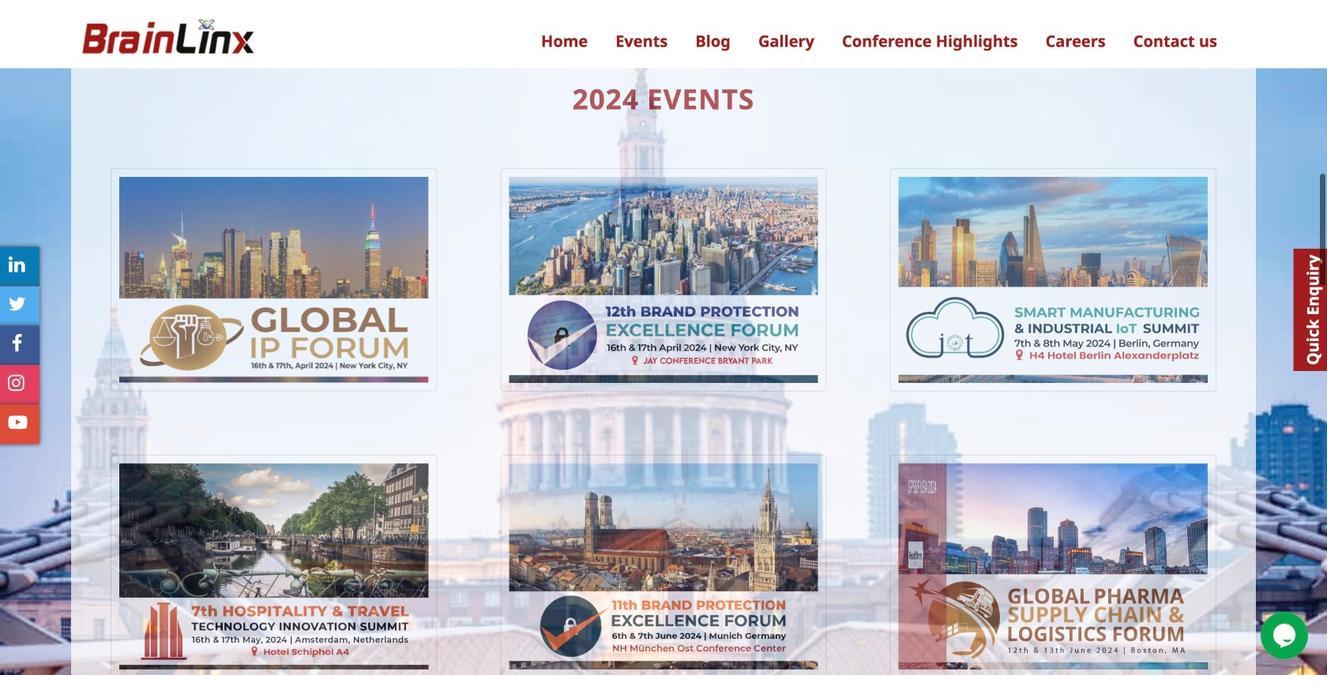 Task type: locate. For each thing, give the bounding box(es) containing it.
youtube play image
[[8, 413, 27, 432]]

linkedin image
[[9, 255, 25, 274]]



Task type: describe. For each thing, give the bounding box(es) containing it.
twitter image
[[8, 295, 26, 314]]

facebook image
[[12, 334, 22, 353]]

brainlinx logo image
[[78, 13, 256, 68]]

instagram image
[[8, 374, 24, 393]]



